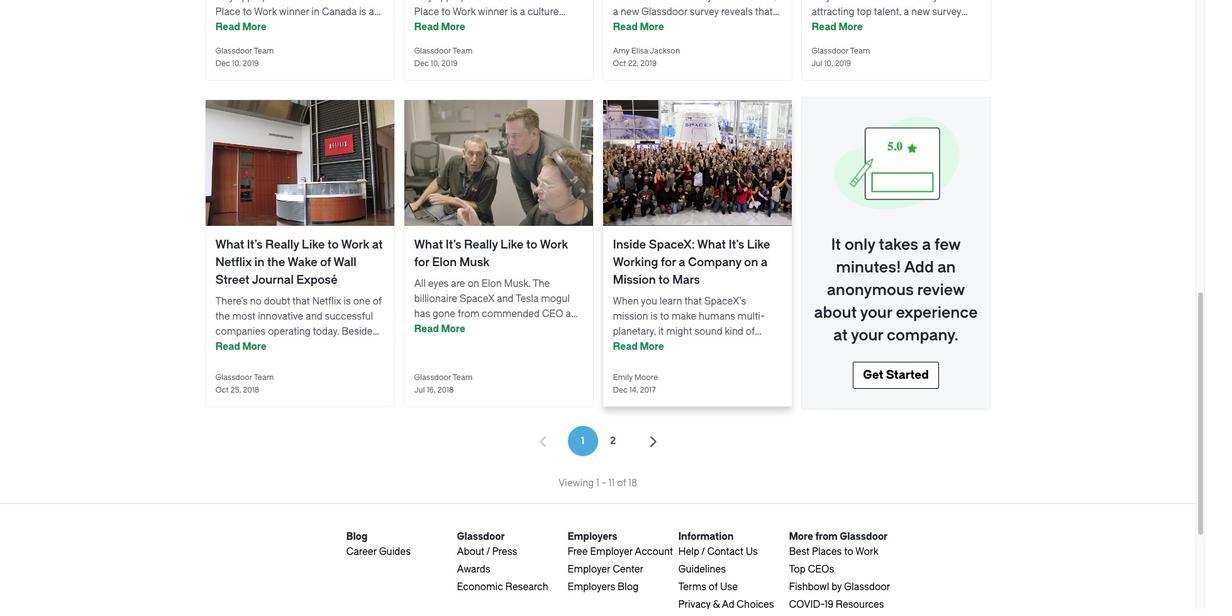 Task type: locate. For each thing, give the bounding box(es) containing it.
the
[[533, 278, 550, 289]]

2 horizontal spatial a
[[922, 236, 931, 254]]

/ for about
[[487, 546, 490, 557]]

0 horizontal spatial netflix
[[216, 255, 252, 269]]

review
[[918, 281, 965, 299]]

for inside the 'what it's really like to work for elon musk'
[[414, 255, 430, 269]]

inside
[[613, 238, 646, 252]]

0 horizontal spatial elon
[[432, 255, 457, 269]]

leader
[[452, 323, 480, 335]]

1
[[581, 435, 585, 447], [596, 478, 600, 489]]

that inside 'there's no doubt that netflix is one of the most innovative and successful companies operating today. besides ushering in the streaming revolution, the company...'
[[293, 296, 310, 307]]

revolution,
[[332, 341, 379, 352]]

is
[[344, 296, 351, 307], [651, 311, 658, 322]]

from inside more from glassdoor best places to work top ceos fishbowl by glassdoor
[[816, 531, 838, 542]]

work inside more from glassdoor best places to work top ceos fishbowl by glassdoor
[[856, 546, 879, 557]]

1 left 2
[[581, 435, 585, 447]]

2 horizontal spatial 10,
[[825, 59, 833, 68]]

innovative
[[258, 311, 304, 322]]

a up mars in the top right of the page
[[679, 255, 686, 269]]

of
[[320, 255, 331, 269], [373, 296, 382, 307], [513, 323, 522, 335], [746, 326, 755, 337], [740, 341, 749, 352], [617, 478, 626, 489], [709, 581, 718, 593]]

in up company...
[[257, 341, 265, 352]]

1 it's from the left
[[247, 238, 263, 252]]

1 horizontal spatial dec
[[414, 59, 429, 68]]

like inside the 'what it's really like to work for elon musk'
[[501, 238, 524, 252]]

2018 right 16,
[[438, 386, 454, 395]]

1 vertical spatial from
[[816, 531, 838, 542]]

company...
[[232, 356, 281, 367]]

blog inside 'employers free employer account employer center employers blog'
[[618, 581, 639, 593]]

really up musk on the left top of page
[[464, 238, 498, 252]]

0 horizontal spatial is
[[344, 296, 351, 307]]

2 link
[[598, 426, 628, 456]]

minutes!
[[836, 259, 902, 276]]

netflix up the street
[[216, 255, 252, 269]]

2 it's from the left
[[446, 238, 462, 252]]

to right places
[[845, 546, 854, 557]]

like for musk
[[501, 238, 524, 252]]

2 horizontal spatial what
[[697, 238, 726, 252]]

human
[[613, 356, 647, 367]]

3 what from the left
[[697, 238, 726, 252]]

blog career guides
[[346, 531, 411, 557]]

elon up the eyes at top left
[[432, 255, 457, 269]]

0 horizontal spatial and
[[306, 311, 323, 322]]

netflix inside 'there's no doubt that netflix is one of the most innovative and successful companies operating today. besides ushering in the streaming revolution, the company...'
[[312, 296, 341, 307]]

on right are
[[468, 278, 479, 289]]

eyes
[[428, 278, 449, 289]]

1 that from the left
[[293, 296, 310, 307]]

0 horizontal spatial like
[[302, 238, 325, 252]]

1 like from the left
[[302, 238, 325, 252]]

1 horizontal spatial like
[[501, 238, 524, 252]]

10,
[[232, 59, 241, 68], [431, 59, 440, 68], [825, 59, 833, 68]]

to left mars in the top right of the page
[[659, 273, 670, 287]]

work up the
[[540, 238, 568, 252]]

tesla
[[516, 293, 539, 305]]

is up 'successful'
[[344, 296, 351, 307]]

oct inside the amy elisa jackson oct 22, 2019
[[613, 59, 626, 68]]

it's inside the 'what it's really like to work for elon musk'
[[446, 238, 462, 252]]

best places to work link
[[789, 546, 879, 557]]

on down it's
[[744, 255, 759, 269]]

2018 inside glassdoor team oct 25, 2018
[[243, 386, 259, 395]]

that inside when you learn that spacex's mission is to make humans multi- planetary, it might sound kind of crazy. but, as vice president of human resources...
[[685, 296, 702, 307]]

/ inside glassdoor about / press awards economic research
[[487, 546, 490, 557]]

what up the street
[[216, 238, 244, 252]]

1 horizontal spatial at
[[834, 327, 848, 344]]

0 vertical spatial oct
[[613, 59, 626, 68]]

like up wake
[[302, 238, 325, 252]]

free employer account link
[[568, 546, 673, 557]]

of right the 11
[[617, 478, 626, 489]]

guidelines
[[679, 564, 726, 575]]

1 vertical spatial blog
[[618, 581, 639, 593]]

us
[[746, 546, 758, 557]]

it's for netflix
[[247, 238, 263, 252]]

0 horizontal spatial work
[[341, 238, 369, 252]]

2 like from the left
[[501, 238, 524, 252]]

team
[[254, 47, 274, 55], [453, 47, 473, 55], [850, 47, 870, 55], [254, 373, 274, 382], [453, 373, 473, 382]]

2018 right 25,
[[243, 386, 259, 395]]

work inside what it's really like to work at netflix in the wake of wall street journal exposé
[[341, 238, 369, 252]]

a inside it only takes a few minutes! add an anonymous review about your experience at your company.
[[922, 236, 931, 254]]

work right places
[[856, 546, 879, 557]]

the inside what it's really like to work at netflix in the wake of wall street journal exposé
[[267, 255, 285, 269]]

/ left press at the bottom
[[487, 546, 490, 557]]

employers
[[568, 531, 618, 542], [568, 581, 616, 593]]

to right leader in the bottom of the page
[[482, 323, 491, 335]]

3 2019 from the left
[[641, 59, 657, 68]]

2019 inside the amy elisa jackson oct 22, 2019
[[641, 59, 657, 68]]

1 horizontal spatial from
[[816, 531, 838, 542]]

really
[[265, 238, 299, 252], [464, 238, 498, 252]]

kind
[[725, 326, 744, 337]]

your
[[860, 304, 893, 322], [851, 327, 884, 344]]

to up wall
[[328, 238, 339, 252]]

0 horizontal spatial blog
[[346, 531, 368, 542]]

2 horizontal spatial work
[[856, 546, 879, 557]]

2 horizontal spatial like
[[747, 238, 770, 252]]

3 like from the left
[[747, 238, 770, 252]]

oct left 25,
[[216, 386, 229, 395]]

2 horizontal spatial and
[[566, 308, 583, 320]]

inside spacex: what it's like working for a company on a mission to mars
[[613, 238, 770, 287]]

terms
[[679, 581, 707, 593]]

0 vertical spatial elon
[[432, 255, 457, 269]]

and right ceo
[[566, 308, 583, 320]]

account
[[635, 546, 673, 557]]

that up make
[[685, 296, 702, 307]]

1 horizontal spatial one
[[493, 323, 511, 335]]

to up it
[[660, 311, 670, 322]]

jul inside glassdoor team jul 16, 2018
[[414, 386, 425, 395]]

0 horizontal spatial that
[[293, 296, 310, 307]]

awards link
[[457, 564, 490, 575]]

exposé
[[296, 273, 338, 287]]

0 vertical spatial at
[[372, 238, 383, 252]]

for down spacex:
[[661, 255, 676, 269]]

career
[[346, 546, 377, 557]]

2019
[[243, 59, 259, 68], [442, 59, 458, 68], [641, 59, 657, 68], [835, 59, 851, 68]]

one down commended in the left bottom of the page
[[493, 323, 511, 335]]

1 / from the left
[[487, 546, 490, 557]]

1 vertical spatial at
[[834, 327, 848, 344]]

1 horizontal spatial 10,
[[431, 59, 440, 68]]

elon inside the 'what it's really like to work for elon musk'
[[432, 255, 457, 269]]

1 vertical spatial employers
[[568, 581, 616, 593]]

when you learn that spacex's mission is to make humans multi- planetary, it might sound kind of crazy. but, as vice president of human resources...
[[613, 296, 765, 367]]

on inside inside spacex: what it's like working for a company on a mission to mars
[[744, 255, 759, 269]]

1 vertical spatial netflix
[[312, 296, 341, 307]]

0 horizontal spatial from
[[458, 308, 480, 320]]

what up all
[[414, 238, 443, 252]]

only
[[845, 236, 876, 254]]

2 horizontal spatial dec
[[613, 386, 628, 395]]

might
[[666, 326, 692, 337]]

blog down center in the bottom right of the page
[[618, 581, 639, 593]]

3 10, from the left
[[825, 59, 833, 68]]

like right it's
[[747, 238, 770, 252]]

gone
[[433, 308, 456, 320]]

1 horizontal spatial what
[[414, 238, 443, 252]]

2 / from the left
[[702, 546, 705, 557]]

it only takes a few minutes! add an anonymous review about your experience at your company.
[[814, 236, 978, 344]]

really for musk
[[464, 238, 498, 252]]

1 horizontal spatial elon
[[482, 278, 502, 289]]

2017
[[640, 386, 656, 395]]

from up places
[[816, 531, 838, 542]]

like inside what it's really like to work at netflix in the wake of wall street journal exposé
[[302, 238, 325, 252]]

1 horizontal spatial oct
[[613, 59, 626, 68]]

1 horizontal spatial that
[[685, 296, 702, 307]]

0 vertical spatial from
[[458, 308, 480, 320]]

of left use
[[709, 581, 718, 593]]

1 vertical spatial is
[[651, 311, 658, 322]]

4 2019 from the left
[[835, 59, 851, 68]]

more inside more from glassdoor best places to work top ceos fishbowl by glassdoor
[[789, 531, 814, 542]]

jul inside the glassdoor team jul 10, 2019
[[812, 59, 823, 68]]

2 that from the left
[[685, 296, 702, 307]]

0 horizontal spatial 1
[[581, 435, 585, 447]]

0 horizontal spatial what
[[216, 238, 244, 252]]

to
[[328, 238, 339, 252], [527, 238, 538, 252], [659, 273, 670, 287], [660, 311, 670, 322], [482, 323, 491, 335], [845, 546, 854, 557]]

1 vertical spatial in
[[257, 341, 265, 352]]

read more
[[216, 21, 267, 33], [414, 21, 465, 33], [613, 21, 664, 33], [812, 21, 863, 33], [414, 323, 465, 335], [216, 341, 267, 352], [613, 341, 664, 352]]

0 vertical spatial jul
[[812, 59, 823, 68]]

11
[[609, 478, 615, 489]]

what inside the 'what it's really like to work for elon musk'
[[414, 238, 443, 252]]

it's inside what it's really like to work at netflix in the wake of wall street journal exposé
[[247, 238, 263, 252]]

team inside the glassdoor team jul 10, 2019
[[850, 47, 870, 55]]

1 horizontal spatial on
[[744, 255, 759, 269]]

1 vertical spatial jul
[[414, 386, 425, 395]]

2018 inside glassdoor team jul 16, 2018
[[438, 386, 454, 395]]

it
[[831, 236, 841, 254]]

0 horizontal spatial for
[[414, 255, 430, 269]]

employer up employer center link
[[590, 546, 633, 557]]

employers up free
[[568, 531, 618, 542]]

1 horizontal spatial for
[[661, 255, 676, 269]]

mars
[[673, 273, 700, 287]]

it's up musk on the left top of page
[[446, 238, 462, 252]]

1 horizontal spatial work
[[540, 238, 568, 252]]

0 horizontal spatial one
[[353, 296, 370, 307]]

1 left -
[[596, 478, 600, 489]]

0 horizontal spatial /
[[487, 546, 490, 557]]

billionaire
[[414, 293, 457, 305]]

your down the anonymous
[[860, 304, 893, 322]]

0 vertical spatial blog
[[346, 531, 368, 542]]

0 horizontal spatial really
[[265, 238, 299, 252]]

0 horizontal spatial jul
[[414, 386, 425, 395]]

1 horizontal spatial netflix
[[312, 296, 341, 307]]

the...
[[524, 323, 546, 335]]

0 horizontal spatial 10,
[[232, 59, 241, 68]]

what up company
[[697, 238, 726, 252]]

to inside when you learn that spacex's mission is to make humans multi- planetary, it might sound kind of crazy. but, as vice president of human resources...
[[660, 311, 670, 322]]

working
[[613, 255, 658, 269]]

glassdoor team jul 16, 2018
[[414, 373, 473, 395]]

your down about
[[851, 327, 884, 344]]

0 vertical spatial one
[[353, 296, 370, 307]]

1 for from the left
[[414, 255, 430, 269]]

netflix down exposé
[[312, 296, 341, 307]]

one up 'successful'
[[353, 296, 370, 307]]

and up today.
[[306, 311, 323, 322]]

has
[[414, 308, 430, 320]]

1 horizontal spatial glassdoor team dec 10, 2019
[[414, 47, 473, 68]]

0 horizontal spatial on
[[468, 278, 479, 289]]

blog up "career"
[[346, 531, 368, 542]]

employer down free
[[568, 564, 611, 575]]

0 horizontal spatial 2018
[[243, 386, 259, 395]]

is inside when you learn that spacex's mission is to make humans multi- planetary, it might sound kind of crazy. but, as vice president of human resources...
[[651, 311, 658, 322]]

of inside all eyes are on elon musk. the billionaire spacex and tesla mogul has gone from commended ceo and thought leader to one of the...
[[513, 323, 522, 335]]

and
[[497, 293, 514, 305], [566, 308, 583, 320], [306, 311, 323, 322]]

2 2019 from the left
[[442, 59, 458, 68]]

netflix
[[216, 255, 252, 269], [312, 296, 341, 307]]

0 vertical spatial employers
[[568, 531, 618, 542]]

0 vertical spatial on
[[744, 255, 759, 269]]

work for what it's really like to work at netflix in the wake of wall street journal exposé
[[341, 238, 369, 252]]

1 horizontal spatial /
[[702, 546, 705, 557]]

1 really from the left
[[265, 238, 299, 252]]

oct
[[613, 59, 626, 68], [216, 386, 229, 395]]

about
[[457, 546, 485, 557]]

1 vertical spatial one
[[493, 323, 511, 335]]

on
[[744, 255, 759, 269], [468, 278, 479, 289]]

1 vertical spatial elon
[[482, 278, 502, 289]]

to up the
[[527, 238, 538, 252]]

of inside what it's really like to work at netflix in the wake of wall street journal exposé
[[320, 255, 331, 269]]

for up all
[[414, 255, 430, 269]]

of down commended in the left bottom of the page
[[513, 323, 522, 335]]

2 glassdoor team dec 10, 2019 from the left
[[414, 47, 473, 68]]

a
[[922, 236, 931, 254], [679, 255, 686, 269], [761, 255, 768, 269]]

elon up spacex
[[482, 278, 502, 289]]

1 vertical spatial oct
[[216, 386, 229, 395]]

the down operating
[[267, 341, 282, 352]]

the
[[267, 255, 285, 269], [216, 311, 230, 322], [267, 341, 282, 352], [216, 356, 230, 367]]

ceo
[[542, 308, 563, 320]]

musk.
[[504, 278, 531, 289]]

in up journal
[[254, 255, 265, 269]]

is down you
[[651, 311, 658, 322]]

one
[[353, 296, 370, 307], [493, 323, 511, 335]]

resources...
[[649, 356, 705, 367]]

top
[[789, 564, 806, 575]]

it's up journal
[[247, 238, 263, 252]]

the up journal
[[267, 255, 285, 269]]

0 horizontal spatial glassdoor team dec 10, 2019
[[216, 47, 274, 68]]

what inside what it's really like to work at netflix in the wake of wall street journal exposé
[[216, 238, 244, 252]]

1 horizontal spatial a
[[761, 255, 768, 269]]

team inside glassdoor team jul 16, 2018
[[453, 373, 473, 382]]

for inside inside spacex: what it's like working for a company on a mission to mars
[[661, 255, 676, 269]]

1 horizontal spatial blog
[[618, 581, 639, 593]]

work up wall
[[341, 238, 369, 252]]

0 horizontal spatial it's
[[247, 238, 263, 252]]

guides
[[379, 546, 411, 557]]

2 really from the left
[[464, 238, 498, 252]]

and up commended in the left bottom of the page
[[497, 293, 514, 305]]

1 what from the left
[[216, 238, 244, 252]]

2 for from the left
[[661, 255, 676, 269]]

work
[[341, 238, 369, 252], [540, 238, 568, 252], [856, 546, 879, 557]]

1 2018 from the left
[[243, 386, 259, 395]]

0 vertical spatial your
[[860, 304, 893, 322]]

for for elon
[[414, 255, 430, 269]]

1 vertical spatial on
[[468, 278, 479, 289]]

/ inside information help / contact us guidelines terms of use
[[702, 546, 705, 557]]

employers blog link
[[568, 581, 639, 593]]

like up musk.
[[501, 238, 524, 252]]

0 vertical spatial is
[[344, 296, 351, 307]]

that
[[293, 296, 310, 307], [685, 296, 702, 307]]

1 horizontal spatial it's
[[446, 238, 462, 252]]

work inside the 'what it's really like to work for elon musk'
[[540, 238, 568, 252]]

humans
[[699, 311, 736, 322]]

contact
[[707, 546, 744, 557]]

a left few
[[922, 236, 931, 254]]

that right doubt
[[293, 296, 310, 307]]

1 horizontal spatial jul
[[812, 59, 823, 68]]

by
[[832, 581, 842, 593]]

2 what from the left
[[414, 238, 443, 252]]

of down kind
[[740, 341, 749, 352]]

0 vertical spatial employer
[[590, 546, 633, 557]]

make
[[672, 311, 697, 322]]

1 vertical spatial 1
[[596, 478, 600, 489]]

0 horizontal spatial oct
[[216, 386, 229, 395]]

/ right "help"
[[702, 546, 705, 557]]

employers down employer center link
[[568, 581, 616, 593]]

to inside the 'what it's really like to work for elon musk'
[[527, 238, 538, 252]]

most
[[232, 311, 256, 322]]

2 2018 from the left
[[438, 386, 454, 395]]

really up wake
[[265, 238, 299, 252]]

0 vertical spatial netflix
[[216, 255, 252, 269]]

thought
[[414, 323, 449, 335]]

from
[[458, 308, 480, 320], [816, 531, 838, 542]]

1 horizontal spatial 2018
[[438, 386, 454, 395]]

2018
[[243, 386, 259, 395], [438, 386, 454, 395]]

0 horizontal spatial at
[[372, 238, 383, 252]]

really inside what it's really like to work at netflix in the wake of wall street journal exposé
[[265, 238, 299, 252]]

oct down 'amy'
[[613, 59, 626, 68]]

today.
[[313, 326, 340, 337]]

about / press link
[[457, 546, 517, 557]]

viewing
[[559, 478, 594, 489]]

from up leader in the bottom of the page
[[458, 308, 480, 320]]

really inside the 'what it's really like to work for elon musk'
[[464, 238, 498, 252]]

1 horizontal spatial really
[[464, 238, 498, 252]]

1 horizontal spatial is
[[651, 311, 658, 322]]

a right company
[[761, 255, 768, 269]]

of up 'successful'
[[373, 296, 382, 307]]

1 horizontal spatial 1
[[596, 478, 600, 489]]

0 vertical spatial in
[[254, 255, 265, 269]]

of left wall
[[320, 255, 331, 269]]

from inside all eyes are on elon musk. the billionaire spacex and tesla mogul has gone from commended ceo and thought leader to one of the...
[[458, 308, 480, 320]]

in
[[254, 255, 265, 269], [257, 341, 265, 352]]



Task type: describe. For each thing, give the bounding box(es) containing it.
top ceos link
[[789, 564, 835, 575]]

sound
[[695, 326, 723, 337]]

on inside all eyes are on elon musk. the billionaire spacex and tesla mogul has gone from commended ceo and thought leader to one of the...
[[468, 278, 479, 289]]

at inside it only takes a few minutes! add an anonymous review about your experience at your company.
[[834, 327, 848, 344]]

wall
[[334, 255, 357, 269]]

oct inside glassdoor team oct 25, 2018
[[216, 386, 229, 395]]

glassdoor inside glassdoor team oct 25, 2018
[[216, 373, 252, 382]]

it's
[[729, 238, 745, 252]]

2018 for what it's really like to work at netflix in the wake of wall street journal exposé
[[243, 386, 259, 395]]

1 link
[[568, 426, 598, 456]]

2 10, from the left
[[431, 59, 440, 68]]

2 employers from the top
[[568, 581, 616, 593]]

and inside 'there's no doubt that netflix is one of the most innovative and successful companies operating today. besides ushering in the streaming revolution, the company...'
[[306, 311, 323, 322]]

dec inside emily moore dec 14, 2017
[[613, 386, 628, 395]]

best
[[789, 546, 810, 557]]

emily moore dec 14, 2017
[[613, 373, 658, 395]]

besides
[[342, 326, 378, 337]]

experience
[[896, 304, 978, 322]]

fishbowl
[[789, 581, 830, 593]]

get started button
[[853, 362, 939, 389]]

glassdoor about / press awards economic research
[[457, 531, 549, 593]]

what it's really like to work for elon musk
[[414, 238, 568, 269]]

few
[[935, 236, 961, 254]]

one inside 'there's no doubt that netflix is one of the most innovative and successful companies operating today. besides ushering in the streaming revolution, the company...'
[[353, 296, 370, 307]]

research
[[506, 581, 549, 593]]

next icon image
[[646, 434, 661, 449]]

takes
[[879, 236, 919, 254]]

commended
[[482, 308, 540, 320]]

are
[[451, 278, 465, 289]]

14,
[[630, 386, 638, 395]]

multi-
[[738, 311, 765, 322]]

you
[[641, 296, 658, 307]]

that for to
[[685, 296, 702, 307]]

companies
[[216, 326, 266, 337]]

glassdoor team oct 25, 2018
[[216, 373, 274, 395]]

amy
[[613, 47, 630, 55]]

like inside inside spacex: what it's like working for a company on a mission to mars
[[747, 238, 770, 252]]

information help / contact us guidelines terms of use
[[679, 531, 758, 593]]

ushering
[[216, 341, 255, 352]]

it's for elon
[[446, 238, 462, 252]]

operating
[[268, 326, 311, 337]]

team inside glassdoor team oct 25, 2018
[[254, 373, 274, 382]]

company
[[688, 255, 742, 269]]

get
[[863, 368, 884, 382]]

journal
[[252, 273, 294, 287]]

help / contact us link
[[679, 546, 758, 557]]

spacex
[[460, 293, 495, 305]]

the down ushering
[[216, 356, 230, 367]]

employer center link
[[568, 564, 644, 575]]

work for what it's really like to work for elon musk
[[540, 238, 568, 252]]

1 glassdoor team dec 10, 2019 from the left
[[216, 47, 274, 68]]

street
[[216, 273, 250, 287]]

1 vertical spatial employer
[[568, 564, 611, 575]]

glassdoor team jul 10, 2019
[[812, 47, 870, 68]]

successful
[[325, 311, 373, 322]]

mission
[[613, 273, 656, 287]]

press
[[492, 546, 517, 557]]

elon inside all eyes are on elon musk. the billionaire spacex and tesla mogul has gone from commended ceo and thought leader to one of the...
[[482, 278, 502, 289]]

to inside all eyes are on elon musk. the billionaire spacex and tesla mogul has gone from commended ceo and thought leader to one of the...
[[482, 323, 491, 335]]

2019 inside the glassdoor team jul 10, 2019
[[835, 59, 851, 68]]

one inside all eyes are on elon musk. the billionaire spacex and tesla mogul has gone from commended ceo and thought leader to one of the...
[[493, 323, 511, 335]]

spacex's
[[704, 296, 747, 307]]

really for in
[[265, 238, 299, 252]]

jul for read more
[[812, 59, 823, 68]]

to inside more from glassdoor best places to work top ceos fishbowl by glassdoor
[[845, 546, 854, 557]]

awards
[[457, 564, 490, 575]]

president
[[696, 341, 738, 352]]

more from glassdoor best places to work top ceos fishbowl by glassdoor
[[789, 531, 891, 593]]

mogul
[[541, 293, 570, 305]]

glassdoor inside the glassdoor team jul 10, 2019
[[812, 47, 849, 55]]

2018 for what it's really like to work for elon musk
[[438, 386, 454, 395]]

it
[[659, 326, 664, 337]]

at inside what it's really like to work at netflix in the wake of wall street journal exposé
[[372, 238, 383, 252]]

amy elisa jackson oct 22, 2019
[[613, 47, 680, 68]]

places
[[812, 546, 842, 557]]

vice
[[673, 341, 693, 352]]

information
[[679, 531, 734, 542]]

terms of use link
[[679, 581, 738, 593]]

of inside information help / contact us guidelines terms of use
[[709, 581, 718, 593]]

what it's really like to work at netflix in the wake of wall street journal exposé
[[216, 238, 383, 287]]

there's no doubt that netflix is one of the most innovative and successful companies operating today. besides ushering in the streaming revolution, the company...
[[216, 296, 382, 367]]

learn
[[660, 296, 682, 307]]

all eyes are on elon musk. the billionaire spacex and tesla mogul has gone from commended ceo and thought leader to one of the...
[[414, 278, 583, 335]]

to inside inside spacex: what it's like working for a company on a mission to mars
[[659, 273, 670, 287]]

musk
[[460, 255, 490, 269]]

no
[[250, 296, 262, 307]]

career guides link
[[346, 546, 411, 557]]

25,
[[231, 386, 241, 395]]

0 horizontal spatial a
[[679, 255, 686, 269]]

of inside 'there's no doubt that netflix is one of the most innovative and successful companies operating today. besides ushering in the streaming revolution, the company...'
[[373, 296, 382, 307]]

doubt
[[264, 296, 290, 307]]

started
[[886, 368, 929, 382]]

1 horizontal spatial and
[[497, 293, 514, 305]]

what for netflix
[[216, 238, 244, 252]]

the down there's
[[216, 311, 230, 322]]

all
[[414, 278, 426, 289]]

what for elon
[[414, 238, 443, 252]]

netflix inside what it's really like to work at netflix in the wake of wall street journal exposé
[[216, 255, 252, 269]]

1 vertical spatial your
[[851, 327, 884, 344]]

emily
[[613, 373, 633, 382]]

crazy.
[[613, 341, 639, 352]]

is inside 'there's no doubt that netflix is one of the most innovative and successful companies operating today. besides ushering in the streaming revolution, the company...'
[[344, 296, 351, 307]]

elisa
[[632, 47, 649, 55]]

viewing 1 - 11 of 18
[[559, 478, 637, 489]]

what inside inside spacex: what it's like working for a company on a mission to mars
[[697, 238, 726, 252]]

get started
[[863, 368, 929, 382]]

in inside what it's really like to work at netflix in the wake of wall street journal exposé
[[254, 255, 265, 269]]

glassdoor inside glassdoor about / press awards economic research
[[457, 531, 505, 542]]

about
[[814, 304, 857, 322]]

spacex:
[[649, 238, 695, 252]]

free
[[568, 546, 588, 557]]

10, inside the glassdoor team jul 10, 2019
[[825, 59, 833, 68]]

for for a
[[661, 255, 676, 269]]

in inside 'there's no doubt that netflix is one of the most innovative and successful companies operating today. besides ushering in the streaming revolution, the company...'
[[257, 341, 265, 352]]

/ for help
[[702, 546, 705, 557]]

of down multi- at the right bottom of the page
[[746, 326, 755, 337]]

planetary,
[[613, 326, 656, 337]]

1 10, from the left
[[232, 59, 241, 68]]

help
[[679, 546, 700, 557]]

economic research link
[[457, 581, 549, 593]]

moore
[[635, 373, 658, 382]]

fishbowl by glassdoor link
[[789, 581, 891, 593]]

blog inside blog career guides
[[346, 531, 368, 542]]

streaming
[[284, 341, 329, 352]]

0 horizontal spatial dec
[[216, 59, 230, 68]]

jul for all eyes are on elon musk. the billionaire spacex and tesla mogul has gone from commended ceo and thought leader to one of the...
[[414, 386, 425, 395]]

like for in
[[302, 238, 325, 252]]

to inside what it's really like to work at netflix in the wake of wall street journal exposé
[[328, 238, 339, 252]]

0 vertical spatial 1
[[581, 435, 585, 447]]

prev icon image
[[535, 434, 550, 449]]

1 2019 from the left
[[243, 59, 259, 68]]

that for wall
[[293, 296, 310, 307]]

1 employers from the top
[[568, 531, 618, 542]]

as
[[661, 341, 671, 352]]

glassdoor inside glassdoor team jul 16, 2018
[[414, 373, 451, 382]]

company.
[[887, 327, 959, 344]]



Task type: vqa. For each thing, say whether or not it's contained in the screenshot.
COMMUNITY "link"
no



